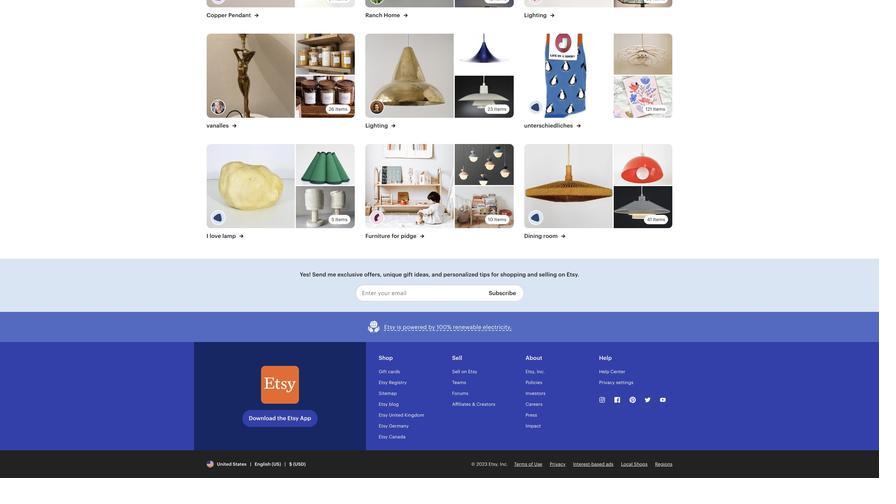 Task type: describe. For each thing, give the bounding box(es) containing it.
us image
[[207, 461, 214, 468]]

states
[[233, 462, 247, 467]]

100%
[[437, 324, 451, 331]]

5 items
[[331, 217, 347, 223]]

download
[[249, 415, 276, 422]]

etsy for etsy germany
[[379, 424, 388, 429]]

interest-based ads
[[573, 462, 614, 467]]

etsy blog link
[[379, 402, 399, 408]]

orient major pendant, fog & morup, 1963. image
[[296, 0, 355, 7]]

items for unterschiedliches
[[653, 107, 665, 112]]

press link
[[526, 413, 537, 418]]

0 horizontal spatial inc.
[[500, 462, 508, 467]]

© 2023 etsy, inc.
[[471, 462, 508, 467]]

i
[[207, 233, 208, 240]]

etsy for etsy united kingdom
[[379, 413, 388, 418]]

2 shelves montessori toddler toy shelf, display shelf, made-to-measure bookcase, custom montessori furniture up to 47"/120cm image
[[365, 144, 454, 229]]

2023
[[476, 462, 487, 467]]

app
[[300, 415, 311, 422]]

etsy for etsy registry
[[379, 380, 388, 386]]

shopping
[[500, 272, 526, 278]]

privacy for privacy settings
[[599, 380, 615, 386]]

0 horizontal spatial united
[[217, 462, 232, 467]]

gm rattan "aster" lampshade image
[[614, 34, 673, 76]]

teams
[[452, 380, 466, 386]]

23
[[488, 107, 493, 112]]

kingdom
[[405, 413, 424, 418]]

2 | from the left
[[285, 462, 286, 467]]

vintage opaline glass pendant light / ceiling beige glass light / mcm pendant light / mid century modern hanging light / 70s light image
[[455, 0, 514, 7]]

dining room link
[[524, 233, 565, 240]]

unterschiedliches
[[524, 123, 574, 129]]

26 items
[[329, 107, 347, 112]]

terms of use
[[514, 462, 542, 467]]

26
[[329, 107, 334, 112]]

lighting link for pair of 1950 design wall lights (meeting european, uk, usa & canada electrical standards) image
[[524, 12, 555, 19]]

jo hammerborg milieu ceiling lamp/pendant made of cobber and metal with  orange lacquer by danish fog and mørup, denmark 1970s image
[[207, 0, 295, 7]]

set of 5 cm personalized labels for pots, jars "country kitchen" modern & minimalist style kitchen organization / baia ocean image
[[296, 34, 355, 76]]

copper pendant
[[207, 12, 252, 19]]

furniture
[[365, 233, 390, 240]]

shop
[[379, 355, 393, 362]]

selling
[[539, 272, 557, 278]]

etsy canada link
[[379, 435, 406, 440]]

send
[[312, 272, 326, 278]]

etsy.
[[567, 272, 579, 278]]

antique table lamp art nouveau floor lamp frau gh.8 cm brass without shade h.36 cm image
[[207, 34, 295, 118]]

for inside furniture for pidge link
[[392, 233, 399, 240]]

pair of 1950 design wall lights (meeting european, uk, usa & canada electrical standards) image
[[524, 0, 613, 7]]

mirthe image
[[211, 100, 225, 115]]

etsy right the
[[287, 415, 299, 422]]

terms
[[514, 462, 527, 467]]

etsy germany
[[379, 424, 409, 429]]

copper
[[207, 12, 227, 19]]

gift cards link
[[379, 370, 400, 375]]

plastic moon rock table lamp, italy, 1970s image
[[207, 144, 295, 229]]

etsy, inc. link
[[526, 370, 545, 375]]

pidge
[[401, 233, 417, 240]]

&
[[472, 402, 475, 408]]

©
[[471, 462, 475, 467]]

ranch home
[[365, 12, 401, 19]]

pendant
[[228, 12, 251, 19]]

dining room
[[524, 233, 559, 240]]

love birds wedding greeting card, love, newlywed, congratulations, bride groom, save the date image
[[614, 76, 673, 118]]

etsy for etsy canada
[[379, 435, 388, 440]]

policies
[[526, 380, 542, 386]]

gift cards
[[379, 370, 400, 375]]

lighting for lighting link related to industrial brass lamp * brass ceiling lamp * brass pendant lamp * brass lamp shade * loft lamp shade * brass hanging lamp *  ceiling lamp image
[[365, 123, 389, 129]]

download the etsy app
[[249, 415, 311, 422]]

1 vertical spatial for
[[491, 272, 499, 278]]

i love lamp
[[207, 233, 237, 240]]

lighting for lighting link for pair of 1950 design wall lights (meeting european, uk, usa & canada electrical standards) image
[[524, 12, 548, 19]]

ads
[[606, 462, 614, 467]]

23 items
[[488, 107, 506, 112]]

(usd)
[[293, 462, 306, 467]]

121 items
[[646, 107, 665, 112]]

english
[[255, 462, 271, 467]]

0008_lubla - pendant lamp from 80s, highlighted, restored and redesigned image
[[455, 34, 514, 76]]

1 | from the left
[[250, 462, 251, 467]]

sitemap
[[379, 391, 397, 397]]

2 and from the left
[[527, 272, 538, 278]]

5
[[331, 217, 334, 223]]

forums
[[452, 391, 468, 397]]

interest-based ads link
[[573, 462, 614, 467]]

download the etsy app link
[[242, 410, 318, 427]]

0 horizontal spatial on
[[461, 370, 467, 375]]

blue tree of life lampshade/ handmade leather lampshade/ table lampshade image
[[614, 0, 673, 7]]

unique
[[383, 272, 402, 278]]

i love lamp link
[[207, 233, 244, 240]]

reserved (marion) pair of vintage bedside lamps / table side lamps from the 60s, bubble glass image
[[365, 0, 454, 7]]

$
[[289, 462, 292, 467]]

affiliates & creators link
[[452, 402, 495, 408]]

yes! send me exclusive offers, unique gift ideas, and personalized tips for shopping and selling on etsy.
[[300, 272, 579, 278]]

etsy up forums 'link'
[[468, 370, 477, 375]]

ranch
[[365, 12, 382, 19]]

investors
[[526, 391, 546, 397]]

vintage space age mid century modern red lucite pendant ceiling light fixture image
[[614, 144, 673, 186]]

41
[[647, 217, 652, 223]]

registry
[[389, 380, 407, 386]]

blog
[[389, 402, 399, 408]]

is
[[397, 324, 401, 331]]

yes!
[[300, 272, 311, 278]]

room
[[543, 233, 558, 240]]



Task type: vqa. For each thing, say whether or not it's contained in the screenshot.
Has
no



Task type: locate. For each thing, give the bounding box(es) containing it.
industrial brass lamp * brass ceiling lamp * brass pendant lamp * brass lamp shade * loft lamp shade * brass hanging lamp *  ceiling lamp image
[[365, 34, 454, 118]]

0 vertical spatial on
[[558, 272, 565, 278]]

1 vertical spatial lighting link
[[365, 122, 396, 130]]

home
[[384, 12, 400, 19]]

etsy up etsy canada
[[379, 424, 388, 429]]

sell for sell on etsy
[[452, 370, 460, 375]]

1 vertical spatial lighting
[[365, 123, 389, 129]]

settings
[[616, 380, 633, 386]]

forums link
[[452, 391, 468, 397]]

and left selling
[[527, 272, 538, 278]]

0 vertical spatial for
[[392, 233, 399, 240]]

lighting link down "abigail" icon
[[365, 122, 396, 130]]

montessori bookshelf wooden kids bookcase birthday girl gift idea gift for toddler nursery decor shelves for nursery frontfacing books shelf image
[[455, 186, 514, 229]]

0 horizontal spatial lighting link
[[365, 122, 396, 130]]

by
[[428, 324, 435, 331]]

items right the 41
[[653, 217, 665, 223]]

and right ideas,
[[432, 272, 442, 278]]

help up help center
[[599, 355, 612, 362]]

super special white gris  danish design lamp by super light |  1970  | scandinavian design | mid century modern image
[[614, 186, 673, 229]]

etsy, right 2023
[[489, 462, 499, 467]]

1 vertical spatial inc.
[[500, 462, 508, 467]]

tips
[[480, 272, 490, 278]]

ph 4/3 louis poulsen pendant light - louis poulsen image
[[455, 76, 514, 118]]

lighting down "abigail" icon
[[365, 123, 389, 129]]

etsy
[[384, 324, 395, 331], [468, 370, 477, 375], [379, 380, 388, 386], [379, 402, 388, 408], [379, 413, 388, 418], [287, 415, 299, 422], [379, 424, 388, 429], [379, 435, 388, 440]]

1 vertical spatial on
[[461, 370, 467, 375]]

united right us image
[[217, 462, 232, 467]]

electricity.
[[483, 324, 512, 331]]

1 horizontal spatial |
[[285, 462, 286, 467]]

1 horizontal spatial etsy,
[[526, 370, 536, 375]]

1 sell from the top
[[452, 355, 462, 362]]

sell up teams link
[[452, 370, 460, 375]]

dining
[[524, 233, 542, 240]]

subscribe button
[[484, 285, 524, 302]]

help for help center
[[599, 370, 609, 375]]

items for vanalles
[[335, 107, 347, 112]]

help center
[[599, 370, 625, 375]]

privacy right 'use'
[[550, 462, 566, 467]]

inc. up policies link
[[537, 370, 545, 375]]

privacy down help center 'link'
[[599, 380, 615, 386]]

powered
[[403, 324, 427, 331]]

41 items
[[647, 217, 665, 223]]

1 vertical spatial etsy,
[[489, 462, 499, 467]]

1 horizontal spatial on
[[558, 272, 565, 278]]

etsy registry link
[[379, 380, 407, 386]]

0 vertical spatial united
[[389, 413, 403, 418]]

lighting link
[[524, 12, 555, 19], [365, 122, 396, 130]]

affiliates & creators
[[452, 402, 495, 408]]

unterschiedliches link
[[524, 122, 581, 130]]

affiliates
[[452, 402, 471, 408]]

items for i love lamp
[[335, 217, 347, 223]]

etsy down 'gift' at the bottom left of the page
[[379, 380, 388, 386]]

use
[[534, 462, 542, 467]]

canada
[[389, 435, 406, 440]]

lamp
[[222, 233, 236, 240]]

impact link
[[526, 424, 541, 429]]

creators
[[477, 402, 495, 408]]

0 vertical spatial help
[[599, 355, 612, 362]]

local
[[621, 462, 633, 467]]

etsy canada
[[379, 435, 406, 440]]

0 horizontal spatial etsy,
[[489, 462, 499, 467]]

on left etsy.
[[558, 272, 565, 278]]

Enter your email field
[[355, 285, 484, 302]]

etsy, up policies link
[[526, 370, 536, 375]]

items right 5
[[335, 217, 347, 223]]

0 vertical spatial sell
[[452, 355, 462, 362]]

etsy registry
[[379, 380, 407, 386]]

vanalles
[[207, 123, 230, 129]]

help
[[599, 355, 612, 362], [599, 370, 609, 375]]

exclusive
[[338, 272, 363, 278]]

1 horizontal spatial united
[[389, 413, 403, 418]]

0 vertical spatial lighting link
[[524, 12, 555, 19]]

united states   |   english (us)   |   $ (usd)
[[215, 462, 306, 467]]

vanalles link
[[207, 122, 236, 130]]

for left pidge
[[392, 233, 399, 240]]

sell for sell
[[452, 355, 462, 362]]

himaya glass spice jars with natural acacia wood lids | size 160ml | free custom minimalist labels | organise pantry image
[[296, 76, 355, 118]]

mid-century modern sisal pendant lamp by temde | 1960s image
[[524, 144, 613, 229]]

items for dining room
[[653, 217, 665, 223]]

2 sell from the top
[[452, 370, 460, 375]]

united down blog
[[389, 413, 403, 418]]

italian hand-crafted pair of marble bedside lamps by comlesse decor, 1960s, italy image
[[296, 186, 355, 229]]

etsy for etsy is powered by 100% renewable electricity.
[[384, 324, 395, 331]]

1 horizontal spatial privacy
[[599, 380, 615, 386]]

etsy left is
[[384, 324, 395, 331]]

1 horizontal spatial lighting link
[[524, 12, 555, 19]]

1 vertical spatial help
[[599, 370, 609, 375]]

etsy is powered by 100% renewable electricity. button
[[367, 321, 512, 334]]

0 vertical spatial etsy,
[[526, 370, 536, 375]]

penguin sock | unisex cozy casual socks, fun design, crazy socks, cool socks, gift idea image
[[524, 34, 613, 118]]

on up teams
[[461, 370, 467, 375]]

on
[[558, 272, 565, 278], [461, 370, 467, 375]]

items for furniture for pidge
[[494, 217, 506, 223]]

0 vertical spatial lighting
[[524, 12, 548, 19]]

regions button
[[655, 462, 673, 468]]

0 horizontal spatial privacy
[[550, 462, 566, 467]]

items right the 26
[[335, 107, 347, 112]]

0 vertical spatial privacy
[[599, 380, 615, 386]]

careers
[[526, 402, 543, 408]]

press
[[526, 413, 537, 418]]

renewable
[[453, 324, 481, 331]]

of
[[529, 462, 533, 467]]

0 horizontal spatial for
[[392, 233, 399, 240]]

lighting link for industrial brass lamp * brass ceiling lamp * brass pendant lamp * brass lamp shade * loft lamp shade * brass hanging lamp *  ceiling lamp image
[[365, 122, 396, 130]]

121
[[646, 107, 652, 112]]

offers,
[[364, 272, 382, 278]]

|
[[250, 462, 251, 467], [285, 462, 286, 467]]

help center link
[[599, 370, 625, 375]]

duzy handmade dark green ins high quality fabric and acrylic pleated decoration creative lamp shade-18#,custom made,4 size to choose from image
[[296, 144, 355, 186]]

love
[[210, 233, 221, 240]]

the
[[277, 415, 286, 422]]

1 vertical spatial united
[[217, 462, 232, 467]]

shops
[[634, 462, 648, 467]]

furniture for pidge
[[365, 233, 418, 240]]

0 horizontal spatial lighting
[[365, 123, 389, 129]]

help left center
[[599, 370, 609, 375]]

items for lighting
[[494, 107, 506, 112]]

subscribe
[[489, 290, 516, 297]]

center
[[610, 370, 625, 375]]

items right 121
[[653, 107, 665, 112]]

ranch home link
[[365, 12, 408, 19]]

0 horizontal spatial |
[[250, 462, 251, 467]]

0 horizontal spatial and
[[432, 272, 442, 278]]

based
[[591, 462, 605, 467]]

1 vertical spatial privacy
[[550, 462, 566, 467]]

ideas,
[[414, 272, 430, 278]]

for right "tips"
[[491, 272, 499, 278]]

sitemap link
[[379, 391, 397, 397]]

for
[[392, 233, 399, 240], [491, 272, 499, 278]]

privacy
[[599, 380, 615, 386], [550, 462, 566, 467]]

investors link
[[526, 391, 546, 397]]

1 vertical spatial sell
[[452, 370, 460, 375]]

lighting down pair of 1950 design wall lights (meeting european, uk, usa & canada electrical standards) image
[[524, 12, 548, 19]]

gift
[[379, 370, 387, 375]]

10
[[488, 217, 493, 223]]

1 horizontal spatial inc.
[[537, 370, 545, 375]]

gift
[[403, 272, 413, 278]]

careers link
[[526, 402, 543, 408]]

etsy down etsy blog link
[[379, 413, 388, 418]]

privacy settings
[[599, 380, 633, 386]]

lighting link down pair of 1950 design wall lights (meeting european, uk, usa & canada electrical standards) image
[[524, 12, 555, 19]]

items right 23
[[494, 107, 506, 112]]

| right the states
[[250, 462, 251, 467]]

personalized
[[443, 272, 478, 278]]

policies link
[[526, 380, 542, 386]]

etsy united kingdom link
[[379, 413, 424, 418]]

1 horizontal spatial for
[[491, 272, 499, 278]]

etsy left canada
[[379, 435, 388, 440]]

pendant lighting macaron lamp | chandelier hanging colorful ceiling light | macaron light fixture image
[[455, 144, 514, 186]]

etsy for etsy blog
[[379, 402, 388, 408]]

etsy,
[[526, 370, 536, 375], [489, 462, 499, 467]]

1 horizontal spatial and
[[527, 272, 538, 278]]

1 and from the left
[[432, 272, 442, 278]]

impact
[[526, 424, 541, 429]]

inc. left terms
[[500, 462, 508, 467]]

privacy for privacy link
[[550, 462, 566, 467]]

etsy, inc.
[[526, 370, 545, 375]]

furniture for pidge link
[[365, 233, 424, 240]]

etsy left blog
[[379, 402, 388, 408]]

0 vertical spatial inc.
[[537, 370, 545, 375]]

2 help from the top
[[599, 370, 609, 375]]

help for help
[[599, 355, 612, 362]]

etsy inside button
[[384, 324, 395, 331]]

privacy link
[[550, 462, 566, 467]]

sell up the sell on etsy
[[452, 355, 462, 362]]

items right 10
[[494, 217, 506, 223]]

1 help from the top
[[599, 355, 612, 362]]

abigail image
[[370, 100, 384, 115]]

united
[[389, 413, 403, 418], [217, 462, 232, 467]]

etsy blog
[[379, 402, 399, 408]]

| left the $
[[285, 462, 286, 467]]

1 horizontal spatial lighting
[[524, 12, 548, 19]]

sell on etsy
[[452, 370, 477, 375]]

copper pendant link
[[207, 12, 259, 19]]



